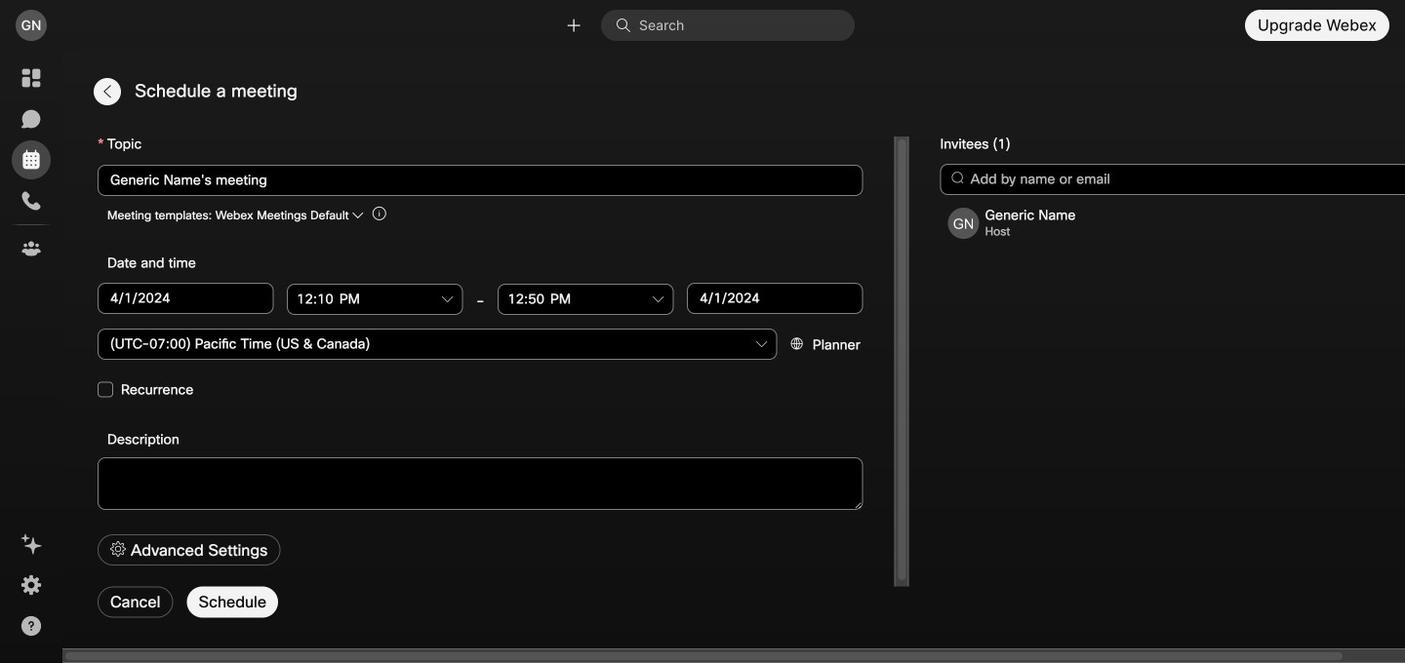 Task type: vqa. For each thing, say whether or not it's contained in the screenshot.
Webex tab list at the top of the page
yes



Task type: locate. For each thing, give the bounding box(es) containing it.
webex tab list
[[12, 59, 51, 268]]

navigation
[[0, 51, 62, 663]]



